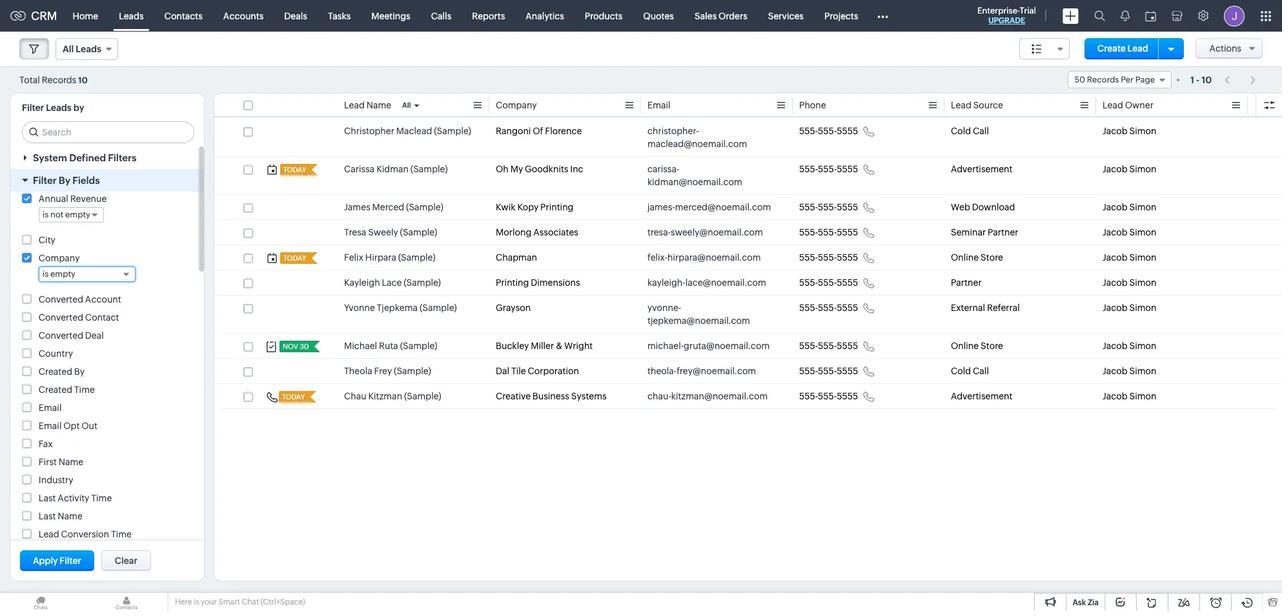 Task type: vqa. For each thing, say whether or not it's contained in the screenshot.


Task type: locate. For each thing, give the bounding box(es) containing it.
50 Records Per Page field
[[1068, 71, 1172, 88]]

converted up converted contact
[[39, 294, 83, 305]]

advertisement for chau-kitzman@noemail.com
[[951, 391, 1013, 402]]

services
[[768, 11, 804, 21]]

jacob for james-merced@noemail.com
[[1103, 202, 1128, 212]]

name for first name
[[59, 457, 83, 467]]

9 5555 from the top
[[837, 366, 858, 376]]

3 simon from the top
[[1130, 202, 1157, 212]]

meetings
[[371, 11, 410, 21]]

8 jacob from the top
[[1103, 341, 1128, 351]]

filter inside filter by fields dropdown button
[[33, 175, 57, 186]]

4 jacob simon from the top
[[1103, 227, 1157, 238]]

(sample) for tresa sweely (sample)
[[400, 227, 437, 238]]

fax
[[39, 439, 53, 449]]

online store down external referral
[[951, 341, 1003, 351]]

online down external
[[951, 341, 979, 351]]

jacob for felix-hirpara@noemail.com
[[1103, 252, 1128, 263]]

9 555-555-5555 from the top
[[799, 366, 858, 376]]

0 vertical spatial cold
[[951, 126, 971, 136]]

projects link
[[814, 0, 869, 31]]

555-555-5555 for tresa-sweely@noemail.com
[[799, 227, 858, 238]]

10 simon from the top
[[1130, 391, 1157, 402]]

cold down lead source
[[951, 126, 971, 136]]

2 created from the top
[[39, 385, 72, 395]]

2 555-555-5555 from the top
[[799, 164, 858, 174]]

create menu image
[[1063, 8, 1079, 24]]

1 created from the top
[[39, 367, 72, 377]]

by inside dropdown button
[[59, 175, 70, 186]]

michael ruta (sample)
[[344, 341, 437, 351]]

2 jacob simon from the top
[[1103, 164, 1157, 174]]

filter for filter leads by
[[22, 103, 44, 113]]

row group containing christopher maclead (sample)
[[214, 119, 1282, 409]]

2 5555 from the top
[[837, 164, 858, 174]]

0 vertical spatial today
[[283, 166, 306, 174]]

empty down 'annual revenue'
[[65, 210, 90, 220]]

0 vertical spatial name
[[367, 100, 391, 110]]

10 jacob simon from the top
[[1103, 391, 1157, 402]]

2 online from the top
[[951, 341, 979, 351]]

2 vertical spatial today link
[[279, 391, 306, 403]]

10 for total records 10
[[78, 75, 88, 85]]

printing up grayson
[[496, 278, 529, 288]]

(sample) up "kayleigh lace (sample)" link
[[398, 252, 436, 263]]

5555 for james-merced@noemail.com
[[837, 202, 858, 212]]

cold call down external
[[951, 366, 989, 376]]

is for annual revenue
[[43, 210, 49, 220]]

1 vertical spatial created
[[39, 385, 72, 395]]

kayleigh lace (sample) link
[[344, 276, 441, 289]]

leads inside all leads field
[[76, 44, 101, 54]]

call for christopher- maclead@noemail.com
[[973, 126, 989, 136]]

kayleigh lace (sample)
[[344, 278, 441, 288]]

1 advertisement from the top
[[951, 164, 1013, 174]]

lead down last name on the left bottom of page
[[39, 529, 59, 540]]

0 horizontal spatial by
[[59, 175, 70, 186]]

6 jacob simon from the top
[[1103, 278, 1157, 288]]

0 vertical spatial cold call
[[951, 126, 989, 136]]

1 online store from the top
[[951, 252, 1003, 263]]

Other Modules field
[[869, 5, 897, 26]]

0 vertical spatial created
[[39, 367, 72, 377]]

6 5555 from the top
[[837, 278, 858, 288]]

call for theola-frey@noemail.com
[[973, 366, 989, 376]]

7 5555 from the top
[[837, 303, 858, 313]]

1 jacob simon from the top
[[1103, 126, 1157, 136]]

time up clear
[[111, 529, 132, 540]]

jacob simon for theola-frey@noemail.com
[[1103, 366, 1157, 376]]

1 horizontal spatial by
[[74, 367, 85, 377]]

carissa kidman (sample)
[[344, 164, 448, 174]]

5555 for felix-hirpara@noemail.com
[[837, 252, 858, 263]]

empty up converted account
[[50, 269, 75, 279]]

None field
[[1020, 38, 1070, 59]]

projects
[[824, 11, 858, 21]]

james-merced@noemail.com
[[648, 202, 771, 212]]

email down created time
[[39, 403, 62, 413]]

simon
[[1130, 126, 1157, 136], [1130, 164, 1157, 174], [1130, 202, 1157, 212], [1130, 227, 1157, 238], [1130, 252, 1157, 263], [1130, 278, 1157, 288], [1130, 303, 1157, 313], [1130, 341, 1157, 351], [1130, 366, 1157, 376], [1130, 391, 1157, 402]]

1 online from the top
[[951, 252, 979, 263]]

clear
[[115, 556, 137, 566]]

today for chau kitzman (sample)
[[282, 393, 305, 401]]

1 jacob from the top
[[1103, 126, 1128, 136]]

name down "activity"
[[58, 511, 83, 522]]

records up filter leads by
[[42, 75, 76, 85]]

2 store from the top
[[981, 341, 1003, 351]]

jacob for carissa- kidman@noemail.com
[[1103, 164, 1128, 174]]

is for company
[[43, 269, 49, 279]]

records right 50
[[1087, 75, 1119, 85]]

lead up christopher
[[344, 100, 365, 110]]

christopher-
[[648, 126, 699, 136]]

home link
[[62, 0, 109, 31]]

(sample) right kitzman
[[404, 391, 441, 402]]

converted up 'country'
[[39, 331, 83, 341]]

2 advertisement from the top
[[951, 391, 1013, 402]]

1 vertical spatial cold
[[951, 366, 971, 376]]

0 vertical spatial email
[[648, 100, 671, 110]]

theola frey (sample) link
[[344, 365, 431, 378]]

name for lead name
[[367, 100, 391, 110]]

online down seminar
[[951, 252, 979, 263]]

created by
[[39, 367, 85, 377]]

all leads
[[63, 44, 101, 54]]

1 vertical spatial is
[[43, 269, 49, 279]]

leads left by in the top left of the page
[[46, 103, 71, 113]]

email up christopher- in the right of the page
[[648, 100, 671, 110]]

signals element
[[1113, 0, 1138, 32]]

1 last from the top
[[39, 493, 56, 504]]

9 jacob from the top
[[1103, 366, 1128, 376]]

lead
[[1128, 43, 1148, 54], [344, 100, 365, 110], [951, 100, 972, 110], [1103, 100, 1123, 110], [39, 529, 59, 540]]

sweely@noemail.com
[[671, 227, 763, 238]]

7 jacob from the top
[[1103, 303, 1128, 313]]

2 vertical spatial name
[[58, 511, 83, 522]]

records inside field
[[1087, 75, 1119, 85]]

cold for theola-frey@noemail.com
[[951, 366, 971, 376]]

2 last from the top
[[39, 511, 56, 522]]

store
[[981, 252, 1003, 263], [981, 341, 1003, 351]]

4 simon from the top
[[1130, 227, 1157, 238]]

created for created by
[[39, 367, 72, 377]]

by up created time
[[74, 367, 85, 377]]

system
[[33, 152, 67, 163]]

1 vertical spatial name
[[59, 457, 83, 467]]

christopher- maclead@noemail.com link
[[648, 125, 773, 150]]

kayleigh
[[344, 278, 380, 288]]

0 vertical spatial online
[[951, 252, 979, 263]]

0 vertical spatial converted
[[39, 294, 83, 305]]

email up fax
[[39, 421, 62, 431]]

filter right "apply"
[[60, 556, 81, 566]]

cold call
[[951, 126, 989, 136], [951, 366, 989, 376]]

jacob simon for michael-gruta@noemail.com
[[1103, 341, 1157, 351]]

1 vertical spatial today link
[[280, 252, 307, 264]]

created down 'country'
[[39, 367, 72, 377]]

5 simon from the top
[[1130, 252, 1157, 263]]

online store down seminar partner
[[951, 252, 1003, 263]]

time right "activity"
[[91, 493, 112, 504]]

last for last name
[[39, 511, 56, 522]]

account
[[85, 294, 121, 305]]

lead for lead name
[[344, 100, 365, 110]]

(sample) for christopher maclead (sample)
[[434, 126, 471, 136]]

converted up converted deal
[[39, 312, 83, 323]]

0 vertical spatial advertisement
[[951, 164, 1013, 174]]

10 up by in the top left of the page
[[78, 75, 88, 85]]

time for activity
[[91, 493, 112, 504]]

deal
[[85, 331, 104, 341]]

by
[[73, 103, 84, 113]]

8 simon from the top
[[1130, 341, 1157, 351]]

partner down download
[[988, 227, 1019, 238]]

filter inside apply filter button
[[60, 556, 81, 566]]

name right first
[[59, 457, 83, 467]]

1 vertical spatial last
[[39, 511, 56, 522]]

1 vertical spatial online store
[[951, 341, 1003, 351]]

jacob for christopher- maclead@noemail.com
[[1103, 126, 1128, 136]]

chau kitzman (sample) link
[[344, 390, 441, 403]]

1 vertical spatial advertisement
[[951, 391, 1013, 402]]

printing up "associates"
[[540, 202, 574, 212]]

1 store from the top
[[981, 252, 1003, 263]]

1 cold call from the top
[[951, 126, 989, 136]]

time down created by
[[74, 385, 95, 395]]

records for total
[[42, 75, 76, 85]]

3 555-555-5555 from the top
[[799, 202, 858, 212]]

accounts link
[[213, 0, 274, 31]]

lead left source
[[951, 100, 972, 110]]

country
[[39, 349, 73, 359]]

4 5555 from the top
[[837, 227, 858, 238]]

2 call from the top
[[973, 366, 989, 376]]

of
[[533, 126, 543, 136]]

(sample) right lace
[[404, 278, 441, 288]]

filter down total
[[22, 103, 44, 113]]

6 jacob from the top
[[1103, 278, 1128, 288]]

simon for theola-frey@noemail.com
[[1130, 366, 1157, 376]]

converted contact
[[39, 312, 119, 323]]

(sample) inside 'link'
[[400, 227, 437, 238]]

1 converted from the top
[[39, 294, 83, 305]]

2 converted from the top
[[39, 312, 83, 323]]

1 horizontal spatial leads
[[76, 44, 101, 54]]

1 vertical spatial converted
[[39, 312, 83, 323]]

today
[[283, 166, 306, 174], [283, 254, 306, 262], [282, 393, 305, 401]]

calls
[[431, 11, 451, 21]]

call down external referral
[[973, 366, 989, 376]]

kitzman@noemail.com
[[671, 391, 768, 402]]

2 simon from the top
[[1130, 164, 1157, 174]]

cold down external
[[951, 366, 971, 376]]

1 vertical spatial store
[[981, 341, 1003, 351]]

navigation
[[1218, 70, 1263, 89]]

(sample) inside 'link'
[[406, 202, 443, 212]]

1 vertical spatial empty
[[50, 269, 75, 279]]

jacob for chau-kitzman@noemail.com
[[1103, 391, 1128, 402]]

1 vertical spatial all
[[402, 101, 411, 109]]

9 jacob simon from the top
[[1103, 366, 1157, 376]]

(sample) for yvonne tjepkema (sample)
[[420, 303, 457, 313]]

chapman
[[496, 252, 537, 263]]

tresa-sweely@noemail.com
[[648, 227, 763, 238]]

0 horizontal spatial company
[[39, 253, 80, 263]]

5 555-555-5555 from the top
[[799, 252, 858, 263]]

(sample) right the maclead
[[434, 126, 471, 136]]

1 vertical spatial partner
[[951, 278, 982, 288]]

simon for felix-hirpara@noemail.com
[[1130, 252, 1157, 263]]

carissa kidman (sample) link
[[344, 163, 448, 176]]

last down industry
[[39, 493, 56, 504]]

printing dimensions
[[496, 278, 580, 288]]

created for created time
[[39, 385, 72, 395]]

10 right -
[[1202, 75, 1212, 85]]

all up the total records 10 on the left
[[63, 44, 74, 54]]

all inside field
[[63, 44, 74, 54]]

theola frey (sample)
[[344, 366, 431, 376]]

5 jacob from the top
[[1103, 252, 1128, 263]]

is down city
[[43, 269, 49, 279]]

10 jacob from the top
[[1103, 391, 1128, 402]]

advertisement for carissa- kidman@noemail.com
[[951, 164, 1013, 174]]

today for carissa kidman (sample)
[[283, 166, 306, 174]]

-
[[1196, 75, 1200, 85]]

store down seminar partner
[[981, 252, 1003, 263]]

(sample) right tjepkema
[[420, 303, 457, 313]]

miller
[[531, 341, 554, 351]]

4 555-555-5555 from the top
[[799, 227, 858, 238]]

lead for lead source
[[951, 100, 972, 110]]

tjepkema@noemail.com
[[648, 316, 750, 326]]

10 555-555-5555 from the top
[[799, 391, 858, 402]]

7 jacob simon from the top
[[1103, 303, 1157, 313]]

company up is empty
[[39, 253, 80, 263]]

morlong
[[496, 227, 532, 238]]

lead down 50 records per page
[[1103, 100, 1123, 110]]

(sample) down james merced (sample)
[[400, 227, 437, 238]]

0 vertical spatial leads
[[119, 11, 144, 21]]

(sample) right merced
[[406, 202, 443, 212]]

8 5555 from the top
[[837, 341, 858, 351]]

2 jacob from the top
[[1103, 164, 1128, 174]]

2 cold from the top
[[951, 366, 971, 376]]

1 horizontal spatial 10
[[1202, 75, 1212, 85]]

lead for lead conversion time
[[39, 529, 59, 540]]

name for last name
[[58, 511, 83, 522]]

creative business systems
[[496, 391, 607, 402]]

1 vertical spatial call
[[973, 366, 989, 376]]

0 vertical spatial today link
[[280, 164, 307, 176]]

50
[[1075, 75, 1085, 85]]

row group
[[214, 119, 1282, 409]]

jacob for theola-frey@noemail.com
[[1103, 366, 1128, 376]]

deals link
[[274, 0, 318, 31]]

leads down the home link at the left top of the page
[[76, 44, 101, 54]]

2 vertical spatial today
[[282, 393, 305, 401]]

leads for all leads
[[76, 44, 101, 54]]

(sample) for chau kitzman (sample)
[[404, 391, 441, 402]]

6 555-555-5555 from the top
[[799, 278, 858, 288]]

2 vertical spatial time
[[111, 529, 132, 540]]

lead right create at the top right of the page
[[1128, 43, 1148, 54]]

leads right the home link at the left top of the page
[[119, 11, 144, 21]]

carissa-
[[648, 164, 679, 174]]

your
[[201, 598, 217, 607]]

(sample) right kidman in the left of the page
[[410, 164, 448, 174]]

50 records per page
[[1075, 75, 1155, 85]]

advertisement
[[951, 164, 1013, 174], [951, 391, 1013, 402]]

0 horizontal spatial records
[[42, 75, 76, 85]]

2 vertical spatial filter
[[60, 556, 81, 566]]

4 jacob from the top
[[1103, 227, 1128, 238]]

apply filter
[[33, 556, 81, 566]]

3 converted from the top
[[39, 331, 83, 341]]

2 online store from the top
[[951, 341, 1003, 351]]

0 horizontal spatial leads
[[46, 103, 71, 113]]

jacob simon for james-merced@noemail.com
[[1103, 202, 1157, 212]]

7 simon from the top
[[1130, 303, 1157, 313]]

all for all leads
[[63, 44, 74, 54]]

cold call down lead source
[[951, 126, 989, 136]]

crm link
[[10, 9, 57, 23]]

search image
[[1094, 10, 1105, 21]]

3 jacob simon from the top
[[1103, 202, 1157, 212]]

0 vertical spatial online store
[[951, 252, 1003, 263]]

10
[[1202, 75, 1212, 85], [78, 75, 88, 85]]

0 horizontal spatial partner
[[951, 278, 982, 288]]

all up christopher maclead (sample)
[[402, 101, 411, 109]]

frey@noemail.com
[[677, 366, 756, 376]]

filter up annual
[[33, 175, 57, 186]]

store down external referral
[[981, 341, 1003, 351]]

(sample) right frey
[[394, 366, 431, 376]]

1 horizontal spatial all
[[402, 101, 411, 109]]

total
[[19, 75, 40, 85]]

lead conversion time
[[39, 529, 132, 540]]

felix-hirpara@noemail.com link
[[648, 251, 761, 264]]

(sample) for james merced (sample)
[[406, 202, 443, 212]]

2 vertical spatial converted
[[39, 331, 83, 341]]

partner up external
[[951, 278, 982, 288]]

1 vertical spatial today
[[283, 254, 306, 262]]

0 horizontal spatial all
[[63, 44, 74, 54]]

dimensions
[[531, 278, 580, 288]]

simon for carissa- kidman@noemail.com
[[1130, 164, 1157, 174]]

0 vertical spatial filter
[[22, 103, 44, 113]]

0 vertical spatial all
[[63, 44, 74, 54]]

theola-frey@noemail.com link
[[648, 365, 756, 378]]

1 vertical spatial by
[[74, 367, 85, 377]]

0 vertical spatial call
[[973, 126, 989, 136]]

1 call from the top
[[973, 126, 989, 136]]

profile element
[[1216, 0, 1253, 31]]

0 vertical spatial last
[[39, 493, 56, 504]]

1 cold from the top
[[951, 126, 971, 136]]

5 jacob simon from the top
[[1103, 252, 1157, 263]]

last for last activity time
[[39, 493, 56, 504]]

1 vertical spatial online
[[951, 341, 979, 351]]

is left not
[[43, 210, 49, 220]]

1 vertical spatial printing
[[496, 278, 529, 288]]

merced@noemail.com
[[675, 202, 771, 212]]

7 555-555-5555 from the top
[[799, 303, 858, 313]]

1 5555 from the top
[[837, 126, 858, 136]]

9 simon from the top
[[1130, 366, 1157, 376]]

3 jacob from the top
[[1103, 202, 1128, 212]]

0 horizontal spatial printing
[[496, 278, 529, 288]]

store for felix-hirpara@noemail.com
[[981, 252, 1003, 263]]

orders
[[719, 11, 747, 21]]

call down lead source
[[973, 126, 989, 136]]

per
[[1121, 75, 1134, 85]]

10 5555 from the top
[[837, 391, 858, 402]]

1 horizontal spatial records
[[1087, 75, 1119, 85]]

1 simon from the top
[[1130, 126, 1157, 136]]

maclead@noemail.com
[[648, 139, 747, 149]]

5 5555 from the top
[[837, 252, 858, 263]]

0 vertical spatial by
[[59, 175, 70, 186]]

0 horizontal spatial 10
[[78, 75, 88, 85]]

hirpara@noemail.com
[[668, 252, 761, 263]]

jacob for tresa-sweely@noemail.com
[[1103, 227, 1128, 238]]

home
[[73, 11, 98, 21]]

555-555-5555 for yvonne- tjepkema@noemail.com
[[799, 303, 858, 313]]

555-555-5555 for michael-gruta@noemail.com
[[799, 341, 858, 351]]

name up christopher
[[367, 100, 391, 110]]

2 cold call from the top
[[951, 366, 989, 376]]

10 inside the total records 10
[[78, 75, 88, 85]]

2 horizontal spatial leads
[[119, 11, 144, 21]]

1 vertical spatial cold call
[[951, 366, 989, 376]]

1 vertical spatial leads
[[76, 44, 101, 54]]

simon for james-merced@noemail.com
[[1130, 202, 1157, 212]]

1 horizontal spatial partner
[[988, 227, 1019, 238]]

by up 'annual revenue'
[[59, 175, 70, 186]]

(sample) for felix hirpara (sample)
[[398, 252, 436, 263]]

lead inside button
[[1128, 43, 1148, 54]]

1 vertical spatial filter
[[33, 175, 57, 186]]

1 horizontal spatial company
[[496, 100, 537, 110]]

company up "rangoni"
[[496, 100, 537, 110]]

8 555-555-5555 from the top
[[799, 341, 858, 351]]

555-555-5555 for felix-hirpara@noemail.com
[[799, 252, 858, 263]]

theola-frey@noemail.com
[[648, 366, 756, 376]]

chau
[[344, 391, 366, 402]]

last down last activity time
[[39, 511, 56, 522]]

0 vertical spatial store
[[981, 252, 1003, 263]]

tresa sweely (sample)
[[344, 227, 437, 238]]

0 vertical spatial partner
[[988, 227, 1019, 238]]

filter leads by
[[22, 103, 84, 113]]

today link for felix
[[280, 252, 307, 264]]

leads link
[[109, 0, 154, 31]]

rangoni of florence
[[496, 126, 582, 136]]

last name
[[39, 511, 83, 522]]

yvonne
[[344, 303, 375, 313]]

(ctrl+space)
[[261, 598, 305, 607]]

1 555-555-5555 from the top
[[799, 126, 858, 136]]

(sample) right ruta
[[400, 341, 437, 351]]

1 horizontal spatial printing
[[540, 202, 574, 212]]

referral
[[987, 303, 1020, 313]]

1 vertical spatial time
[[91, 493, 112, 504]]

by for filter
[[59, 175, 70, 186]]

3 5555 from the top
[[837, 202, 858, 212]]

8 jacob simon from the top
[[1103, 341, 1157, 351]]

simon for kayleigh-lace@noemail.com
[[1130, 278, 1157, 288]]

simon for christopher- maclead@noemail.com
[[1130, 126, 1157, 136]]

deals
[[284, 11, 307, 21]]

jacob simon for kayleigh-lace@noemail.com
[[1103, 278, 1157, 288]]

tile
[[511, 366, 526, 376]]

is not empty
[[43, 210, 90, 220]]

create
[[1098, 43, 1126, 54]]

quotes link
[[633, 0, 684, 31]]

created down created by
[[39, 385, 72, 395]]

6 simon from the top
[[1130, 278, 1157, 288]]

is left your
[[194, 598, 199, 607]]

2 vertical spatial leads
[[46, 103, 71, 113]]

is empty field
[[39, 267, 136, 282]]

5555 for yvonne- tjepkema@noemail.com
[[837, 303, 858, 313]]

0 vertical spatial is
[[43, 210, 49, 220]]



Task type: describe. For each thing, give the bounding box(es) containing it.
simon for chau-kitzman@noemail.com
[[1130, 391, 1157, 402]]

converted for converted deal
[[39, 331, 83, 341]]

smart
[[218, 598, 240, 607]]

contacts
[[164, 11, 203, 21]]

jacob for yvonne- tjepkema@noemail.com
[[1103, 303, 1128, 313]]

profile image
[[1224, 5, 1245, 26]]

5555 for tresa-sweely@noemail.com
[[837, 227, 858, 238]]

Search text field
[[23, 122, 194, 143]]

felix
[[344, 252, 363, 263]]

555-555-5555 for theola-frey@noemail.com
[[799, 366, 858, 376]]

5555 for theola-frey@noemail.com
[[837, 366, 858, 376]]

1 vertical spatial email
[[39, 403, 62, 413]]

(sample) for carissa kidman (sample)
[[410, 164, 448, 174]]

jacob simon for carissa- kidman@noemail.com
[[1103, 164, 1157, 174]]

converted for converted contact
[[39, 312, 83, 323]]

seminar partner
[[951, 227, 1019, 238]]

jacob for kayleigh-lace@noemail.com
[[1103, 278, 1128, 288]]

michael-gruta@noemail.com link
[[648, 340, 770, 353]]

page
[[1135, 75, 1155, 85]]

All Leads field
[[56, 38, 118, 60]]

fields
[[72, 175, 100, 186]]

search element
[[1087, 0, 1113, 32]]

555-555-5555 for chau-kitzman@noemail.com
[[799, 391, 858, 402]]

contacts image
[[86, 593, 167, 611]]

calls link
[[421, 0, 462, 31]]

555-555-5555 for james-merced@noemail.com
[[799, 202, 858, 212]]

leads inside leads 'link'
[[119, 11, 144, 21]]

filter by fields button
[[10, 169, 204, 192]]

lead owner
[[1103, 100, 1154, 110]]

christopher
[[344, 126, 394, 136]]

felix hirpara (sample) link
[[344, 251, 436, 264]]

revenue
[[70, 194, 107, 204]]

2 vertical spatial email
[[39, 421, 62, 431]]

0 vertical spatial printing
[[540, 202, 574, 212]]

5555 for christopher- maclead@noemail.com
[[837, 126, 858, 136]]

today for felix hirpara (sample)
[[283, 254, 306, 262]]

theola
[[344, 366, 372, 376]]

nov 30
[[283, 343, 309, 351]]

oh my goodknits inc
[[496, 164, 583, 174]]

maclead
[[396, 126, 432, 136]]

5555 for chau-kitzman@noemail.com
[[837, 391, 858, 402]]

lead for lead owner
[[1103, 100, 1123, 110]]

store for michael-gruta@noemail.com
[[981, 341, 1003, 351]]

2 vertical spatial is
[[194, 598, 199, 607]]

cold call for christopher- maclead@noemail.com
[[951, 126, 989, 136]]

(sample) for theola frey (sample)
[[394, 366, 431, 376]]

555-555-5555 for carissa- kidman@noemail.com
[[799, 164, 858, 174]]

5555 for michael-gruta@noemail.com
[[837, 341, 858, 351]]

leads for filter leads by
[[46, 103, 71, 113]]

30
[[300, 343, 309, 351]]

today link for chau
[[279, 391, 306, 403]]

0 vertical spatial company
[[496, 100, 537, 110]]

(sample) for kayleigh lace (sample)
[[404, 278, 441, 288]]

actions
[[1209, 43, 1242, 54]]

simon for yvonne- tjepkema@noemail.com
[[1130, 303, 1157, 313]]

source
[[973, 100, 1003, 110]]

christopher maclead (sample)
[[344, 126, 471, 136]]

yvonne tjepkema (sample)
[[344, 303, 457, 313]]

kayleigh-lace@noemail.com
[[648, 278, 766, 288]]

felix-hirpara@noemail.com
[[648, 252, 761, 263]]

converted for converted account
[[39, 294, 83, 305]]

kopy
[[517, 202, 539, 212]]

calendar image
[[1145, 11, 1156, 21]]

here is your smart chat (ctrl+space)
[[175, 598, 305, 607]]

owner
[[1125, 100, 1154, 110]]

web
[[951, 202, 970, 212]]

felix hirpara (sample)
[[344, 252, 436, 263]]

yvonne-
[[648, 303, 681, 313]]

simon for michael-gruta@noemail.com
[[1130, 341, 1157, 351]]

products link
[[574, 0, 633, 31]]

enterprise-trial upgrade
[[977, 6, 1036, 25]]

activity
[[58, 493, 89, 504]]

jacob simon for christopher- maclead@noemail.com
[[1103, 126, 1157, 136]]

phone
[[799, 100, 826, 110]]

meetings link
[[361, 0, 421, 31]]

time for conversion
[[111, 529, 132, 540]]

ruta
[[379, 341, 398, 351]]

apply
[[33, 556, 58, 566]]

first name
[[39, 457, 83, 467]]

signals image
[[1121, 10, 1130, 21]]

555-555-5555 for christopher- maclead@noemail.com
[[799, 126, 858, 136]]

10 for 1 - 10
[[1202, 75, 1212, 85]]

carissa- kidman@noemail.com
[[648, 164, 742, 187]]

filters
[[108, 152, 136, 163]]

chau-
[[648, 391, 671, 402]]

create menu element
[[1055, 0, 1087, 31]]

apply filter button
[[20, 551, 94, 571]]

cold for christopher- maclead@noemail.com
[[951, 126, 971, 136]]

yvonne- tjepkema@noemail.com
[[648, 303, 750, 326]]

trial
[[1020, 6, 1036, 15]]

buckley miller & wright
[[496, 341, 593, 351]]

chats image
[[0, 593, 81, 611]]

online for michael-gruta@noemail.com
[[951, 341, 979, 351]]

seminar
[[951, 227, 986, 238]]

jacob simon for tresa-sweely@noemail.com
[[1103, 227, 1157, 238]]

theola-
[[648, 366, 677, 376]]

filter by fields
[[33, 175, 100, 186]]

jacob for michael-gruta@noemail.com
[[1103, 341, 1128, 351]]

simon for tresa-sweely@noemail.com
[[1130, 227, 1157, 238]]

city
[[39, 235, 55, 245]]

gruta@noemail.com
[[684, 341, 770, 351]]

james merced (sample)
[[344, 202, 443, 212]]

(sample) for michael ruta (sample)
[[400, 341, 437, 351]]

email opt out
[[39, 421, 97, 431]]

online for felix-hirpara@noemail.com
[[951, 252, 979, 263]]

online store for hirpara@noemail.com
[[951, 252, 1003, 263]]

nov 30 link
[[280, 341, 310, 353]]

accounts
[[223, 11, 264, 21]]

here
[[175, 598, 192, 607]]

reports
[[472, 11, 505, 21]]

all for all
[[402, 101, 411, 109]]

wright
[[564, 341, 593, 351]]

filter for filter by fields
[[33, 175, 57, 186]]

chat
[[242, 598, 259, 607]]

5555 for carissa- kidman@noemail.com
[[837, 164, 858, 174]]

zia
[[1088, 598, 1099, 608]]

records for 50
[[1087, 75, 1119, 85]]

0 vertical spatial time
[[74, 385, 95, 395]]

associates
[[533, 227, 578, 238]]

1
[[1191, 75, 1194, 85]]

size image
[[1032, 43, 1042, 55]]

tresa-
[[648, 227, 671, 238]]

is empty
[[43, 269, 75, 279]]

kwik kopy printing
[[496, 202, 574, 212]]

james
[[344, 202, 370, 212]]

jacob simon for felix-hirpara@noemail.com
[[1103, 252, 1157, 263]]

my
[[510, 164, 523, 174]]

buckley
[[496, 341, 529, 351]]

download
[[972, 202, 1015, 212]]

cold call for theola-frey@noemail.com
[[951, 366, 989, 376]]

kayleigh-
[[648, 278, 685, 288]]

contact
[[85, 312, 119, 323]]

5555 for kayleigh-lace@noemail.com
[[837, 278, 858, 288]]

1 vertical spatial company
[[39, 253, 80, 263]]

by for created
[[74, 367, 85, 377]]

0 vertical spatial empty
[[65, 210, 90, 220]]

system defined filters button
[[10, 147, 204, 169]]

dal
[[496, 366, 509, 376]]

last activity time
[[39, 493, 112, 504]]

system defined filters
[[33, 152, 136, 163]]

kidman@noemail.com
[[648, 177, 742, 187]]

jacob simon for chau-kitzman@noemail.com
[[1103, 391, 1157, 402]]

kwik
[[496, 202, 516, 212]]

morlong associates
[[496, 227, 578, 238]]

carissa
[[344, 164, 375, 174]]

jacob simon for yvonne- tjepkema@noemail.com
[[1103, 303, 1157, 313]]

online store for gruta@noemail.com
[[951, 341, 1003, 351]]

converted deal
[[39, 331, 104, 341]]

is not empty field
[[39, 207, 104, 223]]

converted account
[[39, 294, 121, 305]]

out
[[81, 421, 97, 431]]

today link for carissa
[[280, 164, 307, 176]]

555-555-5555 for kayleigh-lace@noemail.com
[[799, 278, 858, 288]]



